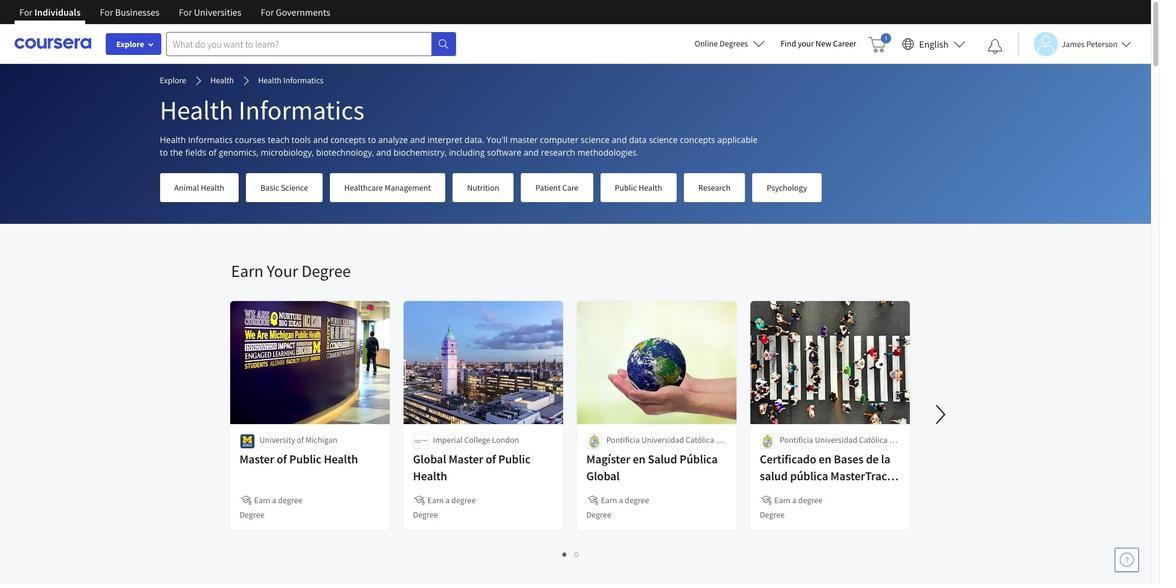 Task type: locate. For each thing, give the bounding box(es) containing it.
research link
[[684, 173, 745, 202]]

for for individuals
[[19, 6, 33, 18]]

degree down 'pública'
[[798, 495, 823, 506]]

0 horizontal spatial global
[[413, 452, 446, 467]]

universities
[[194, 6, 241, 18]]

and up the methodologies.
[[612, 134, 627, 146]]

universidad for bases
[[815, 435, 857, 446]]

3 for from the left
[[179, 6, 192, 18]]

1 chile from the left
[[606, 447, 624, 458]]

imperial college london
[[433, 435, 519, 446]]

patient
[[536, 182, 561, 193]]

concepts
[[330, 134, 366, 146], [680, 134, 715, 146]]

career
[[833, 38, 856, 49]]

católica up la
[[859, 435, 888, 446]]

online degrees
[[695, 38, 748, 49]]

global
[[413, 452, 446, 467], [586, 469, 620, 484]]

pontificia up magíster in the bottom right of the page
[[606, 435, 640, 446]]

4 for from the left
[[261, 6, 274, 18]]

1 pontificia from the left
[[606, 435, 640, 446]]

health down data on the top right of page
[[639, 182, 662, 193]]

to left analyze
[[368, 134, 376, 146]]

1 horizontal spatial de
[[866, 452, 879, 467]]

2 universidad from the left
[[815, 435, 857, 446]]

pontificia up the certificado
[[780, 435, 813, 446]]

de up la
[[889, 435, 898, 446]]

2 pontificia universidad católica de chile from the left
[[780, 435, 898, 458]]

1 horizontal spatial pontificia universidad católica de chile
[[780, 435, 898, 458]]

1 concepts from the left
[[330, 134, 366, 146]]

microbiology,
[[261, 147, 314, 158]]

earn a degree for certificado
[[774, 495, 823, 506]]

1 horizontal spatial public
[[498, 452, 531, 467]]

show notifications image
[[988, 39, 1002, 54]]

public inside public health link
[[615, 182, 637, 193]]

a down 'pública'
[[792, 495, 797, 506]]

a down global master of public health
[[445, 495, 450, 506]]

michigan
[[306, 435, 337, 446]]

1 horizontal spatial to
[[368, 134, 376, 146]]

2 horizontal spatial de
[[889, 435, 898, 446]]

computer
[[540, 134, 579, 146]]

and right 'tools'
[[313, 134, 328, 146]]

0 vertical spatial to
[[368, 134, 376, 146]]

0 horizontal spatial master
[[240, 452, 274, 467]]

chile
[[606, 447, 624, 458], [780, 447, 798, 458]]

public
[[615, 182, 637, 193], [289, 452, 321, 467], [498, 452, 531, 467]]

of down the college
[[486, 452, 496, 467]]

en up 'pública'
[[819, 452, 832, 467]]

1 vertical spatial global
[[586, 469, 620, 484]]

research
[[698, 182, 731, 193]]

1 horizontal spatial pontificia
[[780, 435, 813, 446]]

public down london
[[498, 452, 531, 467]]

en inside magíster en salud pública global
[[633, 452, 646, 467]]

global down imperial college london 'image'
[[413, 452, 446, 467]]

degree for certificado
[[798, 495, 823, 506]]

0 horizontal spatial católica
[[686, 435, 714, 446]]

earn a degree down magíster en salud pública global
[[601, 495, 649, 506]]

for universities
[[179, 6, 241, 18]]

science right data on the top right of page
[[649, 134, 678, 146]]

degree down master of public health
[[278, 495, 302, 506]]

informatics
[[283, 75, 324, 86], [238, 94, 364, 127], [188, 134, 233, 146]]

2 horizontal spatial public
[[615, 182, 637, 193]]

health down explore link
[[160, 94, 233, 127]]

en left salud
[[633, 452, 646, 467]]

earn your degree carousel element
[[225, 224, 1092, 572]]

for for universities
[[179, 6, 192, 18]]

a down master of public health
[[272, 495, 276, 506]]

2 earn a degree from the left
[[428, 495, 476, 506]]

earn a degree down global master of public health
[[428, 495, 476, 506]]

pontificia for certificado
[[780, 435, 813, 446]]

1 horizontal spatial concepts
[[680, 134, 715, 146]]

list
[[231, 548, 911, 562]]

earn down salud
[[774, 495, 791, 506]]

3 a from the left
[[619, 495, 623, 506]]

1 en from the left
[[633, 452, 646, 467]]

for left "businesses"
[[100, 6, 113, 18]]

1 a from the left
[[272, 495, 276, 506]]

individuals
[[34, 6, 81, 18]]

degree down magíster en salud pública global
[[625, 495, 649, 506]]

health informatics
[[258, 75, 324, 86], [160, 94, 364, 127]]

banner navigation
[[10, 0, 340, 33]]

1 horizontal spatial católica
[[859, 435, 888, 446]]

chile for magíster
[[606, 447, 624, 458]]

3 degree from the left
[[625, 495, 649, 506]]

psychology link
[[752, 173, 822, 202]]

explore link
[[160, 74, 186, 88]]

degree for master of public health
[[240, 510, 264, 521]]

pública
[[790, 469, 828, 484]]

nutrition
[[467, 182, 499, 193]]

basic science
[[261, 182, 308, 193]]

None search field
[[166, 32, 456, 56]]

health down imperial college london 'image'
[[413, 469, 447, 484]]

1 católica from the left
[[686, 435, 714, 446]]

pontificia universidad católica de chile image
[[586, 434, 602, 450]]

0 vertical spatial explore
[[116, 39, 144, 50]]

list containing 1
[[231, 548, 911, 562]]

a for certificado
[[792, 495, 797, 506]]

de for magíster en salud pública global
[[716, 435, 725, 446]]

public down the methodologies.
[[615, 182, 637, 193]]

concepts left applicable
[[680, 134, 715, 146]]

de left la
[[866, 452, 879, 467]]

interpret
[[427, 134, 462, 146]]

explore button
[[106, 33, 161, 55]]

for left universities
[[179, 6, 192, 18]]

health up 'the'
[[160, 134, 186, 146]]

basic
[[261, 182, 279, 193]]

católica up pública
[[686, 435, 714, 446]]

explore left health link
[[160, 75, 186, 86]]

pública
[[680, 452, 718, 467]]

health informatics up courses
[[160, 94, 364, 127]]

0 horizontal spatial science
[[581, 134, 610, 146]]

earn down global master of public health
[[428, 495, 444, 506]]

science
[[581, 134, 610, 146], [649, 134, 678, 146]]

degree for master
[[278, 495, 302, 506]]

4 a from the left
[[792, 495, 797, 506]]

a
[[272, 495, 276, 506], [445, 495, 450, 506], [619, 495, 623, 506], [792, 495, 797, 506]]

informatics down what do you want to learn? text field
[[283, 75, 324, 86]]

earn a degree down master of public health
[[254, 495, 302, 506]]

de up pública
[[716, 435, 725, 446]]

0 vertical spatial health informatics
[[258, 75, 324, 86]]

pontificia
[[606, 435, 640, 446], [780, 435, 813, 446]]

degree for magíster en salud pública global
[[586, 510, 611, 521]]

0 horizontal spatial universidad
[[642, 435, 684, 446]]

2
[[575, 549, 579, 561]]

health informatics down what do you want to learn? text field
[[258, 75, 324, 86]]

analyze
[[378, 134, 408, 146]]

1 horizontal spatial global
[[586, 469, 620, 484]]

1 vertical spatial explore
[[160, 75, 186, 86]]

1 universidad from the left
[[642, 435, 684, 446]]

universidad up bases on the right
[[815, 435, 857, 446]]

for for businesses
[[100, 6, 113, 18]]

0 horizontal spatial explore
[[116, 39, 144, 50]]

2 católica from the left
[[859, 435, 888, 446]]

global master of public health
[[413, 452, 531, 484]]

2 a from the left
[[445, 495, 450, 506]]

de
[[716, 435, 725, 446], [889, 435, 898, 446], [866, 452, 879, 467]]

help center image
[[1120, 553, 1134, 568]]

0 horizontal spatial en
[[633, 452, 646, 467]]

2 chile from the left
[[780, 447, 798, 458]]

mastertrack®
[[831, 469, 899, 484]]

of inside global master of public health
[[486, 452, 496, 467]]

global down magíster in the bottom right of the page
[[586, 469, 620, 484]]

0 horizontal spatial concepts
[[330, 134, 366, 146]]

health down "michigan"
[[324, 452, 358, 467]]

health link
[[210, 74, 234, 88]]

pontificia universidad católica de chile for salud
[[606, 435, 725, 458]]

chile right pontificia universidad católica de chile icon
[[606, 447, 624, 458]]

teach
[[268, 134, 289, 146]]

for left individuals
[[19, 6, 33, 18]]

to
[[368, 134, 376, 146], [160, 147, 168, 158]]

james
[[1062, 38, 1085, 49]]

degree
[[278, 495, 302, 506], [451, 495, 476, 506], [625, 495, 649, 506], [798, 495, 823, 506]]

0 horizontal spatial to
[[160, 147, 168, 158]]

a down magíster in the bottom right of the page
[[619, 495, 623, 506]]

for for governments
[[261, 6, 274, 18]]

earn for global master of public health
[[428, 495, 444, 506]]

1 science from the left
[[581, 134, 610, 146]]

master
[[510, 134, 538, 146]]

0 horizontal spatial chile
[[606, 447, 624, 458]]

earn left your
[[231, 260, 263, 282]]

university of michigan
[[260, 435, 337, 446]]

2 pontificia from the left
[[780, 435, 813, 446]]

2 vertical spatial informatics
[[188, 134, 233, 146]]

earn down magíster in the bottom right of the page
[[601, 495, 617, 506]]

católica for de
[[859, 435, 888, 446]]

0 vertical spatial global
[[413, 452, 446, 467]]

1 earn a degree from the left
[[254, 495, 302, 506]]

explore
[[116, 39, 144, 50], [160, 75, 186, 86]]

universidad up salud
[[642, 435, 684, 446]]

1 degree from the left
[[278, 495, 302, 506]]

health
[[210, 75, 234, 86], [258, 75, 282, 86], [160, 94, 233, 127], [160, 134, 186, 146], [201, 182, 224, 193], [639, 182, 662, 193], [324, 452, 358, 467], [413, 469, 447, 484]]

informatics up 'tools'
[[238, 94, 364, 127]]

to left 'the'
[[160, 147, 168, 158]]

earn a degree for magíster
[[601, 495, 649, 506]]

for left governments on the left top
[[261, 6, 274, 18]]

earn
[[231, 260, 263, 282], [254, 495, 270, 506], [428, 495, 444, 506], [601, 495, 617, 506], [774, 495, 791, 506]]

imperial
[[433, 435, 463, 446]]

4 earn a degree from the left
[[774, 495, 823, 506]]

degree
[[301, 260, 351, 282], [240, 510, 264, 521], [413, 510, 438, 521], [586, 510, 611, 521], [760, 510, 785, 521]]

de for certificado en bases de la salud pública mastertrack® certificate
[[889, 435, 898, 446]]

0 horizontal spatial pontificia
[[606, 435, 640, 446]]

0 horizontal spatial pontificia universidad católica de chile
[[606, 435, 725, 458]]

católica
[[686, 435, 714, 446], [859, 435, 888, 446]]

1 pontificia universidad católica de chile from the left
[[606, 435, 725, 458]]

1 horizontal spatial master
[[449, 452, 483, 467]]

4 degree from the left
[[798, 495, 823, 506]]

chile for certificado
[[780, 447, 798, 458]]

explore down "for businesses"
[[116, 39, 144, 50]]

science up the methodologies.
[[581, 134, 610, 146]]

0 horizontal spatial de
[[716, 435, 725, 446]]

concepts up biotechnology,
[[330, 134, 366, 146]]

en inside certificado en bases de la salud pública mastertrack® certificate
[[819, 452, 832, 467]]

earn down master of public health
[[254, 495, 270, 506]]

2 master from the left
[[449, 452, 483, 467]]

earn a degree
[[254, 495, 302, 506], [428, 495, 476, 506], [601, 495, 649, 506], [774, 495, 823, 506]]

informatics up fields
[[188, 134, 233, 146]]

animal health link
[[160, 173, 239, 202]]

1 for from the left
[[19, 6, 33, 18]]

1
[[563, 549, 567, 561]]

1 horizontal spatial universidad
[[815, 435, 857, 446]]

for
[[19, 6, 33, 18], [100, 6, 113, 18], [179, 6, 192, 18], [261, 6, 274, 18]]

2 degree from the left
[[451, 495, 476, 506]]

science
[[281, 182, 308, 193]]

1 vertical spatial informatics
[[238, 94, 364, 127]]

2 for from the left
[[100, 6, 113, 18]]

master inside global master of public health
[[449, 452, 483, 467]]

2 en from the left
[[819, 452, 832, 467]]

methodologies.
[[578, 147, 639, 158]]

earn a degree down 'pública'
[[774, 495, 823, 506]]

public down university of michigan
[[289, 452, 321, 467]]

health inside global master of public health
[[413, 469, 447, 484]]

3 earn a degree from the left
[[601, 495, 649, 506]]

biotechnology,
[[316, 147, 374, 158]]

degree down global master of public health
[[451, 495, 476, 506]]

1 horizontal spatial en
[[819, 452, 832, 467]]

earn your degree
[[231, 260, 351, 282]]

1 horizontal spatial chile
[[780, 447, 798, 458]]

chile right pontificia universidad católica de chile image
[[780, 447, 798, 458]]

master down university of michigan icon
[[240, 452, 274, 467]]

universidad
[[642, 435, 684, 446], [815, 435, 857, 446]]

master down imperial college london
[[449, 452, 483, 467]]

en
[[633, 452, 646, 467], [819, 452, 832, 467]]

1 horizontal spatial science
[[649, 134, 678, 146]]

of right fields
[[209, 147, 217, 158]]

data.
[[465, 134, 484, 146]]



Task type: vqa. For each thing, say whether or not it's contained in the screenshot.
'Admissions' in the Used to evaluate your writing style - no requirement in length, but edit for spelling and grammar. The statement of purpose should introduce you to our Admissions Committee, explain why you are choosing LSU, and how joining the Educational Technology program is important to you personally and professionally.
no



Task type: describe. For each thing, give the bounding box(es) containing it.
2 science from the left
[[649, 134, 678, 146]]

you'll
[[487, 134, 508, 146]]

fields
[[185, 147, 206, 158]]

businesses
[[115, 6, 159, 18]]

degree for certificado en bases de la salud pública mastertrack® certificate
[[760, 510, 785, 521]]

magíster en salud pública global
[[586, 452, 718, 484]]

and down analyze
[[376, 147, 391, 158]]

your
[[267, 260, 298, 282]]

patient care link
[[521, 173, 593, 202]]

degrees
[[720, 38, 748, 49]]

1 vertical spatial health informatics
[[160, 94, 364, 127]]

london
[[492, 435, 519, 446]]

animal health
[[174, 182, 224, 193]]

2 concepts from the left
[[680, 134, 715, 146]]

health right animal
[[201, 182, 224, 193]]

coursera image
[[15, 34, 91, 53]]

research
[[541, 147, 575, 158]]

james peterson button
[[1018, 32, 1131, 56]]

for businesses
[[100, 6, 159, 18]]

0 horizontal spatial public
[[289, 452, 321, 467]]

earn a degree for master
[[254, 495, 302, 506]]

software
[[487, 147, 522, 158]]

tools
[[292, 134, 311, 146]]

magíster
[[586, 452, 630, 467]]

for individuals
[[19, 6, 81, 18]]

degree for global master of public health
[[413, 510, 438, 521]]

and up biochemistry,
[[410, 134, 425, 146]]

earn for master of public health
[[254, 495, 270, 506]]

pontificia universidad católica de chile for bases
[[780, 435, 898, 458]]

pontificia universidad católica de chile image
[[760, 434, 775, 450]]

global inside global master of public health
[[413, 452, 446, 467]]

pontificia for magíster
[[606, 435, 640, 446]]

genomics,
[[219, 147, 259, 158]]

peterson
[[1086, 38, 1118, 49]]

including
[[449, 147, 485, 158]]

new
[[816, 38, 831, 49]]

university
[[260, 435, 295, 446]]

psychology
[[767, 182, 807, 193]]

1 master from the left
[[240, 452, 274, 467]]

animal
[[174, 182, 199, 193]]

find your new career
[[781, 38, 856, 49]]

master of public health
[[240, 452, 358, 467]]

explore inside dropdown button
[[116, 39, 144, 50]]

certificate
[[760, 486, 813, 501]]

courses
[[235, 134, 266, 146]]

english button
[[898, 24, 970, 63]]

your
[[798, 38, 814, 49]]

college
[[464, 435, 490, 446]]

basic science link
[[246, 173, 323, 202]]

informatics inside health informatics courses teach tools and concepts to analyze and interpret data. you'll master computer science and data science concepts applicable to the fields of genomics, microbiology, biotechnology, and biochemistry, including software and research methodologies.
[[188, 134, 233, 146]]

a for magíster
[[619, 495, 623, 506]]

online degrees button
[[685, 30, 775, 57]]

certificado
[[760, 452, 816, 467]]

governments
[[276, 6, 330, 18]]

and down master
[[524, 147, 539, 158]]

certificado en bases de la salud pública mastertrack® certificate
[[760, 452, 899, 501]]

1 vertical spatial to
[[160, 147, 168, 158]]

en for bases
[[819, 452, 832, 467]]

public inside global master of public health
[[498, 452, 531, 467]]

0 vertical spatial informatics
[[283, 75, 324, 86]]

public health link
[[600, 173, 677, 202]]

en for salud
[[633, 452, 646, 467]]

earn for certificado en bases de la salud pública mastertrack® certificate
[[774, 495, 791, 506]]

shopping cart: 1 item image
[[869, 33, 891, 53]]

chevron down image
[[46, 18, 55, 27]]

find
[[781, 38, 796, 49]]

next slide image
[[926, 401, 955, 430]]

university of michigan image
[[240, 434, 255, 450]]

1 button
[[559, 548, 571, 562]]

for governments
[[261, 6, 330, 18]]

a for global
[[445, 495, 450, 506]]

of up master of public health
[[297, 435, 304, 446]]

applicable
[[718, 134, 758, 146]]

of inside health informatics courses teach tools and concepts to analyze and interpret data. you'll master computer science and data science concepts applicable to the fields of genomics, microbiology, biotechnology, and biochemistry, including software and research methodologies.
[[209, 147, 217, 158]]

biochemistry,
[[394, 147, 447, 158]]

católica for pública
[[686, 435, 714, 446]]

find your new career link
[[775, 36, 862, 51]]

What do you want to learn? text field
[[166, 32, 432, 56]]

imperial college london image
[[413, 434, 428, 450]]

health inside health informatics courses teach tools and concepts to analyze and interpret data. you'll master computer science and data science concepts applicable to the fields of genomics, microbiology, biotechnology, and biochemistry, including software and research methodologies.
[[160, 134, 186, 146]]

de inside certificado en bases de la salud pública mastertrack® certificate
[[866, 452, 879, 467]]

english
[[919, 38, 949, 50]]

global inside magíster en salud pública global
[[586, 469, 620, 484]]

health right explore link
[[210, 75, 234, 86]]

degree for global
[[451, 495, 476, 506]]

2 button
[[571, 548, 583, 562]]

salud
[[760, 469, 788, 484]]

bases
[[834, 452, 864, 467]]

care
[[562, 182, 579, 193]]

nutrition link
[[453, 173, 514, 202]]

universidad for salud
[[642, 435, 684, 446]]

management
[[385, 182, 431, 193]]

health informatics courses teach tools and concepts to analyze and interpret data. you'll master computer science and data science concepts applicable to the fields of genomics, microbiology, biotechnology, and biochemistry, including software and research methodologies.
[[160, 134, 758, 158]]

the
[[170, 147, 183, 158]]

a for master
[[272, 495, 276, 506]]

public health
[[615, 182, 662, 193]]

healthcare management link
[[330, 173, 445, 202]]

earn for magíster en salud pública global
[[601, 495, 617, 506]]

health down what do you want to learn? text field
[[258, 75, 282, 86]]

salud
[[648, 452, 677, 467]]

list inside earn your degree carousel element
[[231, 548, 911, 562]]

patient care
[[536, 182, 579, 193]]

1 horizontal spatial explore
[[160, 75, 186, 86]]

james peterson
[[1062, 38, 1118, 49]]

healthcare management
[[344, 182, 431, 193]]

online
[[695, 38, 718, 49]]

of down the university on the bottom left of page
[[277, 452, 287, 467]]

data
[[629, 134, 647, 146]]

degree for magíster
[[625, 495, 649, 506]]

healthcare
[[344, 182, 383, 193]]

la
[[881, 452, 891, 467]]

earn a degree for global
[[428, 495, 476, 506]]



